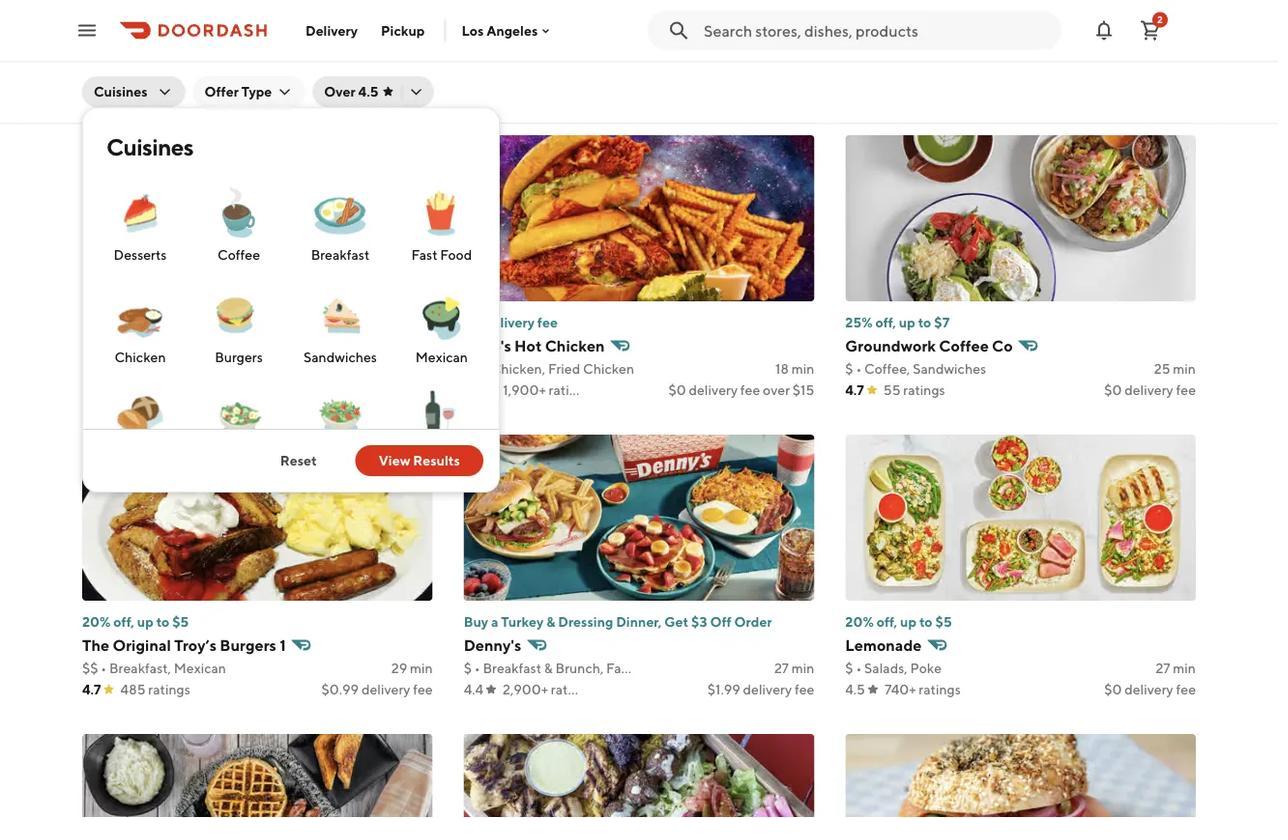Task type: vqa. For each thing, say whether or not it's contained in the screenshot.


Task type: describe. For each thing, give the bounding box(es) containing it.
results
[[413, 453, 460, 469]]

$ for lemonade
[[845, 661, 853, 677]]

food
[[440, 247, 472, 263]]

$0 for pitchoun
[[341, 83, 359, 99]]

bowls
[[669, 61, 706, 77]]

off, for basil & cheese cafe
[[877, 15, 898, 31]]

up up $$ • asian fusion, vietnamese
[[178, 315, 195, 331]]

off, for the original troy's burgers 1
[[113, 614, 134, 630]]

485
[[120, 682, 146, 698]]

25
[[1154, 361, 1171, 377]]

notification bell image
[[1093, 19, 1116, 42]]

22
[[392, 61, 407, 77]]

delivery button
[[294, 15, 369, 46]]

deals:
[[82, 315, 121, 331]]

1,000+
[[121, 83, 166, 99]]

off, for lemonade
[[877, 614, 898, 630]]

min for pitchoun bakery & café
[[410, 61, 433, 77]]

offer
[[204, 84, 239, 100]]

dave's hot chicken
[[464, 337, 605, 355]]

view results button
[[356, 446, 483, 477]]

22 min
[[392, 61, 433, 77]]

los
[[462, 22, 484, 38]]

chicken,
[[491, 361, 545, 377]]

$5 up vietnamese
[[214, 315, 230, 331]]

delivery for dave's hot chicken
[[689, 382, 738, 398]]

vietnamese
[[193, 361, 266, 377]]

29 min for robeks
[[773, 61, 814, 77]]

fee for asian box
[[413, 382, 433, 398]]

min for basil & cheese cafe
[[1173, 61, 1196, 77]]

fusion,
[[146, 361, 190, 377]]

troy's
[[174, 637, 217, 655]]

0 vertical spatial breakfast
[[908, 61, 967, 77]]

• for denny's
[[474, 661, 480, 677]]

4.5 for $0
[[82, 382, 102, 398]]

cuisines inside button
[[94, 84, 148, 100]]

buy
[[464, 614, 488, 630]]

• for robeks
[[482, 61, 488, 77]]

• for basil & cheese cafe
[[864, 61, 870, 77]]

$ • breakfast & brunch, family meals
[[464, 661, 686, 677]]

hot
[[514, 337, 542, 355]]

20% for robeks
[[464, 15, 492, 31]]

& left café
[[204, 37, 214, 56]]

1 items, open order cart image
[[1139, 19, 1162, 42]]

los angeles
[[462, 22, 538, 38]]

& right the bars
[[556, 61, 565, 77]]

smoothies,
[[567, 61, 636, 77]]

basil & cheese cafe
[[845, 37, 1017, 56]]

ratings for coffee
[[903, 382, 945, 398]]

27 min for denny's
[[774, 661, 814, 677]]

meals
[[649, 661, 686, 677]]

off, up fusion,
[[155, 315, 176, 331]]

730+
[[121, 382, 153, 398]]

cafe,
[[872, 61, 905, 77]]

$0 for asian
[[341, 382, 359, 398]]

delivery for asian box
[[362, 382, 410, 398]]

4.6
[[82, 83, 102, 99]]

los angeles button
[[462, 22, 553, 38]]

$7
[[934, 315, 950, 331]]

fee for dave's hot chicken
[[740, 382, 760, 398]]

0 horizontal spatial sandwiches
[[304, 350, 377, 366]]

fee for pitchoun bakery & café
[[413, 83, 433, 99]]

juice
[[491, 61, 524, 77]]

$1.99 delivery fee
[[708, 682, 814, 698]]

delivery for the original troy's burgers 1
[[362, 682, 410, 698]]

bakery
[[151, 37, 201, 56]]

min for robeks
[[792, 61, 814, 77]]

up for groundwork coffee co
[[899, 315, 916, 331]]

a
[[491, 614, 498, 630]]

$ • salads, poke
[[845, 661, 942, 677]]

1 vertical spatial asian
[[109, 361, 143, 377]]

18
[[776, 361, 789, 377]]

1 vertical spatial cuisines
[[106, 133, 193, 161]]

740+ ratings
[[885, 682, 961, 698]]

2,900+ ratings
[[503, 682, 593, 698]]

min for lemonade
[[1173, 661, 1196, 677]]

basil
[[845, 37, 891, 56]]

over 4.5 button
[[313, 76, 434, 107]]

up for the original troy's burgers 1
[[137, 614, 154, 630]]

2 vertical spatial breakfast
[[483, 661, 542, 677]]

pickup
[[381, 22, 425, 38]]

coffee,
[[865, 361, 910, 377]]

buy a turkey & dressing dinner, get $3 off order
[[464, 614, 772, 630]]

2
[[1158, 14, 1163, 25]]

• for dave's hot chicken
[[482, 361, 488, 377]]

desserts
[[114, 247, 167, 263]]

20% up box
[[123, 315, 152, 331]]

$15
[[793, 382, 814, 398]]

breakfast,
[[109, 661, 171, 677]]

view
[[379, 453, 410, 469]]

27 for lemonade
[[1156, 661, 1171, 677]]

$ for groundwork coffee co
[[845, 361, 853, 377]]

20% off, up to $5 for basil & cheese cafe
[[845, 15, 952, 31]]

$1.99
[[708, 682, 740, 698]]

$$ for pitchoun bakery & café
[[82, 61, 98, 77]]

$5 for lemonade
[[936, 614, 952, 630]]

open menu image
[[75, 19, 99, 42]]

20% for the original troy's burgers 1
[[82, 614, 111, 630]]

delivery for groundwork coffee co
[[1125, 382, 1174, 398]]

min for groundwork coffee co
[[1173, 361, 1196, 377]]

27 for denny's
[[774, 661, 789, 677]]

$0.99
[[322, 682, 359, 698]]

turkey
[[501, 614, 544, 630]]

$$ for asian box
[[82, 361, 98, 377]]

4.7 for groundwork coffee co
[[845, 382, 864, 398]]

to for the original troy's burgers 1
[[156, 614, 170, 630]]

bars
[[526, 61, 553, 77]]

20% off, up to $5 for lemonade
[[845, 614, 952, 630]]

cafe
[[974, 37, 1017, 56]]

fried
[[548, 361, 580, 377]]

ratings down $ • breakfast & brunch, family meals
[[551, 682, 593, 698]]

25%
[[845, 315, 873, 331]]

offer type
[[204, 84, 272, 100]]

original
[[113, 637, 171, 655]]

$ for denny's
[[464, 661, 472, 677]]

lemonade
[[845, 637, 922, 655]]

4.5 inside button
[[358, 84, 378, 100]]

robeks
[[464, 37, 518, 56]]

740+
[[885, 682, 916, 698]]

ratings for bakery
[[168, 83, 210, 99]]

chicken right 'fried' at the left top
[[583, 361, 634, 377]]

delivery for lemonade
[[1125, 682, 1174, 698]]

ratings for original
[[148, 682, 190, 698]]

lunch,
[[109, 61, 151, 77]]

• for asian box
[[101, 361, 107, 377]]

chicken up 730+ in the top of the page
[[115, 350, 166, 366]]

485 ratings
[[120, 682, 190, 698]]

$$ • chicken, fried chicken
[[464, 361, 634, 377]]

1 horizontal spatial sandwiches
[[913, 361, 986, 377]]

fee for lemonade
[[1176, 682, 1196, 698]]

over 4.5
[[324, 84, 378, 100]]

over
[[763, 382, 790, 398]]

view results
[[379, 453, 460, 469]]

29 min for the original troy's burgers 1
[[391, 661, 433, 677]]

$0.99 delivery fee
[[322, 682, 433, 698]]

25 min
[[1154, 361, 1196, 377]]

$$ • breakfast, mexican
[[82, 661, 226, 677]]

off, for groundwork coffee co
[[875, 315, 896, 331]]

fast
[[412, 247, 438, 263]]

chicken up 'fried' at the left top
[[545, 337, 605, 355]]

save
[[157, 15, 186, 31]]

spend $20, save $3
[[82, 15, 204, 31]]

26 min
[[1155, 61, 1196, 77]]

21 min
[[394, 361, 433, 377]]



Task type: locate. For each thing, give the bounding box(es) containing it.
29 min down store search: begin typing to search for stores available on doordash text box
[[773, 61, 814, 77]]

1 vertical spatial 4.7
[[82, 682, 101, 698]]

dinner,
[[616, 614, 662, 630]]

ratings for hot
[[549, 382, 591, 398]]

fee
[[413, 83, 433, 99], [537, 315, 558, 331], [413, 382, 433, 398], [740, 382, 760, 398], [1176, 382, 1196, 398], [413, 682, 433, 698], [795, 682, 814, 698], [1176, 682, 1196, 698]]

20% off, up to $5
[[464, 15, 570, 31], [845, 15, 952, 31], [82, 614, 189, 630], [845, 614, 952, 630]]

21
[[394, 361, 407, 377]]

27
[[774, 661, 789, 677], [1156, 661, 1171, 677]]

denny's
[[464, 637, 521, 655]]

ratings down $ • coffee, sandwiches
[[903, 382, 945, 398]]

breakfast
[[908, 61, 967, 77], [311, 247, 370, 263], [483, 661, 542, 677]]

to left $7
[[918, 315, 932, 331]]

$$ down the dave's on the top of page
[[464, 361, 480, 377]]

1 horizontal spatial 4.7
[[845, 382, 864, 398]]

off, for robeks
[[495, 15, 516, 31]]

• for groundwork coffee co
[[856, 361, 862, 377]]

fee for the original troy's burgers 1
[[413, 682, 433, 698]]

1 horizontal spatial 29
[[773, 61, 789, 77]]

mexican down troy's
[[174, 661, 226, 677]]

mexican right 21
[[416, 350, 468, 366]]

off, up original
[[113, 614, 134, 630]]

to up vietnamese
[[198, 315, 211, 331]]

0 vertical spatial 4.5
[[358, 84, 378, 100]]

20% for lemonade
[[845, 614, 874, 630]]

2,900+
[[503, 682, 548, 698]]

$$ • juice bars & smoothies, acai bowls
[[464, 61, 706, 77]]

chicken
[[545, 337, 605, 355], [115, 350, 166, 366], [583, 361, 634, 377]]

0 horizontal spatial 27
[[774, 661, 789, 677]]

mexican
[[416, 350, 468, 366], [174, 661, 226, 677]]

asian box
[[82, 337, 153, 355]]

to for basil & cheese cafe
[[920, 15, 933, 31]]

1 vertical spatial breakfast
[[311, 247, 370, 263]]

dessert
[[154, 61, 201, 77]]

0 horizontal spatial 29 min
[[391, 661, 433, 677]]

$5 for basil & cheese cafe
[[936, 15, 952, 31]]

box
[[125, 337, 153, 355]]

0 vertical spatial $3
[[188, 15, 204, 31]]

burgers
[[215, 350, 263, 366], [220, 637, 276, 655]]

café
[[218, 37, 252, 56]]

&
[[204, 37, 214, 56], [894, 37, 904, 56], [556, 61, 565, 77], [547, 614, 555, 630], [544, 661, 553, 677]]

to for lemonade
[[920, 614, 933, 630]]

0 horizontal spatial 4.7
[[82, 682, 101, 698]]

20% up the robeks
[[464, 15, 492, 31]]

$
[[845, 361, 853, 377], [464, 661, 472, 677], [845, 661, 853, 677]]

$0 delivery fee for groundwork
[[1104, 382, 1196, 398]]

4.4
[[464, 682, 483, 698]]

1 vertical spatial coffee
[[939, 337, 989, 355]]

25% off, up to $7
[[845, 315, 950, 331]]

• left salads,
[[856, 661, 862, 677]]

to for groundwork coffee co
[[918, 315, 932, 331]]

$0 for groundwork
[[1104, 382, 1122, 398]]

angeles
[[487, 22, 538, 38]]

$5 up cheese
[[936, 15, 952, 31]]

deals: 20% off, up to $5
[[82, 315, 230, 331]]

the
[[82, 637, 109, 655]]

27 min
[[774, 661, 814, 677], [1156, 661, 1196, 677]]

0 horizontal spatial 27 min
[[774, 661, 814, 677]]

to right angeles
[[538, 15, 551, 31]]

pickup button
[[369, 15, 436, 46]]

delivery for denny's
[[743, 682, 792, 698]]

2 button
[[1131, 11, 1170, 50]]

& up the $$ • cafe, breakfast
[[894, 37, 904, 56]]

20% off, up to $5 up lemonade
[[845, 614, 952, 630]]

0 vertical spatial mexican
[[416, 350, 468, 366]]

1 vertical spatial burgers
[[220, 637, 276, 655]]

cheese
[[907, 37, 971, 56]]

up for basil & cheese cafe
[[900, 15, 917, 31]]

0 vertical spatial burgers
[[215, 350, 263, 366]]

2 horizontal spatial breakfast
[[908, 61, 967, 77]]

29 right bowls
[[773, 61, 789, 77]]

off,
[[495, 15, 516, 31], [877, 15, 898, 31], [155, 315, 176, 331], [875, 315, 896, 331], [113, 614, 134, 630], [877, 614, 898, 630]]

$$ down the
[[82, 661, 98, 677]]

groundwork
[[845, 337, 936, 355]]

$5 up the original troy's burgers 1
[[172, 614, 189, 630]]

0 horizontal spatial breakfast
[[311, 247, 370, 263]]

4.5 down salads,
[[845, 682, 865, 698]]

to up basil & cheese cafe
[[920, 15, 933, 31]]

the original troy's burgers 1
[[82, 637, 286, 655]]

1 vertical spatial $3
[[691, 614, 707, 630]]

2 27 from the left
[[1156, 661, 1171, 677]]

burgers right fusion,
[[215, 350, 263, 366]]

$5 right angeles
[[554, 15, 570, 31]]

$$ up 4.6
[[82, 61, 98, 77]]

$$ for the original troy's burgers 1
[[82, 661, 98, 677]]

cuisines
[[94, 84, 148, 100], [106, 133, 193, 161]]

730+ ratings
[[121, 382, 198, 398]]

to up poke
[[920, 614, 933, 630]]

0 horizontal spatial coffee
[[218, 247, 260, 263]]

ratings down 'fried' at the left top
[[549, 382, 591, 398]]

$0 delivery fee for asian
[[341, 382, 433, 398]]

1,000+ ratings
[[121, 83, 210, 99]]

dressing
[[558, 614, 613, 630]]

1 vertical spatial mexican
[[174, 661, 226, 677]]

cuisines down lunch,
[[94, 84, 148, 100]]

ratings down poke
[[919, 682, 961, 698]]

off, up lemonade
[[877, 614, 898, 630]]

55 ratings
[[884, 382, 945, 398]]

29 for the original troy's burgers 1
[[391, 661, 407, 677]]

20% off, up to $5 up basil
[[845, 15, 952, 31]]

& right turkey
[[547, 614, 555, 630]]

26
[[1155, 61, 1171, 77]]

$0 delivery fee
[[341, 83, 433, 99], [464, 315, 558, 331], [341, 382, 433, 398], [1104, 382, 1196, 398], [1104, 682, 1196, 698]]

• for the original troy's burgers 1
[[101, 661, 107, 677]]

20%
[[464, 15, 492, 31], [845, 15, 874, 31], [123, 315, 152, 331], [82, 614, 111, 630], [845, 614, 874, 630]]

$0 delivery fee for pitchoun
[[341, 83, 433, 99]]

1 horizontal spatial mexican
[[416, 350, 468, 366]]

1 horizontal spatial $3
[[691, 614, 707, 630]]

min for asian box
[[410, 361, 433, 377]]

20% up the
[[82, 614, 111, 630]]

asian down deals:
[[82, 337, 122, 355]]

20% off, up to $5 for the original troy's burgers 1
[[82, 614, 189, 630]]

$$ • cafe, breakfast
[[845, 61, 967, 77]]

4.7 for the original troy's burgers 1
[[82, 682, 101, 698]]

4.7 left 485
[[82, 682, 101, 698]]

• left cafe,
[[864, 61, 870, 77]]

• for pitchoun bakery & café
[[101, 61, 107, 77]]

order
[[734, 614, 772, 630]]

ratings down $$ • asian fusion, vietnamese
[[156, 382, 198, 398]]

ratings for box
[[156, 382, 198, 398]]

breakfast down cheese
[[908, 61, 967, 77]]

29 up $0.99 delivery fee
[[391, 661, 407, 677]]

0 vertical spatial asian
[[82, 337, 122, 355]]

20% up basil
[[845, 15, 874, 31]]

up up lemonade
[[900, 614, 917, 630]]

asian
[[82, 337, 122, 355], [109, 361, 143, 377]]

1 vertical spatial 29
[[391, 661, 407, 677]]

brunch,
[[556, 661, 604, 677]]

$ up 4.4
[[464, 661, 472, 677]]

get
[[664, 614, 689, 630]]

• up 4.4
[[474, 661, 480, 677]]

1 horizontal spatial coffee
[[939, 337, 989, 355]]

0 horizontal spatial 4.5
[[82, 382, 102, 398]]

up up groundwork
[[899, 315, 916, 331]]

0 horizontal spatial $3
[[188, 15, 204, 31]]

breakfast up 2,900+
[[483, 661, 542, 677]]

4.5 for 740+
[[845, 682, 865, 698]]

ratings down dessert
[[168, 83, 210, 99]]

20% for basil & cheese cafe
[[845, 15, 874, 31]]

$20,
[[126, 15, 155, 31]]

$$ down the robeks
[[464, 61, 480, 77]]

pitchoun bakery & café
[[82, 37, 252, 56]]

to up original
[[156, 614, 170, 630]]

fee for denny's
[[795, 682, 814, 698]]

up up basil & cheese cafe
[[900, 15, 917, 31]]

co
[[992, 337, 1013, 355]]

1 horizontal spatial breakfast
[[483, 661, 542, 677]]

ratings down $$ • breakfast, mexican
[[148, 682, 190, 698]]

$$ • asian fusion, vietnamese
[[82, 361, 266, 377]]

reset
[[280, 453, 317, 469]]

min for dave's hot chicken
[[792, 361, 814, 377]]

1 horizontal spatial 27 min
[[1156, 661, 1196, 677]]

$5 for the original troy's burgers 1
[[172, 614, 189, 630]]

1 27 from the left
[[774, 661, 789, 677]]

• up 4.6
[[101, 61, 107, 77]]

29 for robeks
[[773, 61, 789, 77]]

27 min for lemonade
[[1156, 661, 1196, 677]]

breakfast left fast
[[311, 247, 370, 263]]

min for denny's
[[792, 661, 814, 677]]

• down the
[[101, 661, 107, 677]]

$5 for robeks
[[554, 15, 570, 31]]

$$ for dave's hot chicken
[[464, 361, 480, 377]]

pitchoun
[[82, 37, 148, 56]]

0 horizontal spatial mexican
[[174, 661, 226, 677]]

0 vertical spatial 29
[[773, 61, 789, 77]]

up for lemonade
[[900, 614, 917, 630]]

offer type button
[[193, 76, 305, 107]]

$3 left off on the bottom right
[[691, 614, 707, 630]]

cuisines down 1,000+
[[106, 133, 193, 161]]

to for robeks
[[538, 15, 551, 31]]

1 vertical spatial 29 min
[[391, 661, 433, 677]]

$$ for robeks
[[464, 61, 480, 77]]

0 vertical spatial cuisines
[[94, 84, 148, 100]]

1 horizontal spatial 4.5
[[358, 84, 378, 100]]

$$ for basil & cheese cafe
[[845, 61, 861, 77]]

min for the original troy's burgers 1
[[410, 661, 433, 677]]

up up the bars
[[519, 15, 535, 31]]

poke
[[910, 661, 942, 677]]

0 vertical spatial coffee
[[218, 247, 260, 263]]

2 horizontal spatial 4.5
[[845, 682, 865, 698]]

sandwiches left 21
[[304, 350, 377, 366]]

off, up groundwork
[[875, 315, 896, 331]]

$$ down asian box
[[82, 361, 98, 377]]

4.5 left 730+ in the top of the page
[[82, 382, 102, 398]]

$3
[[188, 15, 204, 31], [691, 614, 707, 630]]

$$ • lunch, dessert
[[82, 61, 201, 77]]

1
[[280, 637, 286, 655]]

1 horizontal spatial 29 min
[[773, 61, 814, 77]]

off, up the robeks
[[495, 15, 516, 31]]

$$
[[82, 61, 98, 77], [464, 61, 480, 77], [845, 61, 861, 77], [82, 361, 98, 377], [464, 361, 480, 377], [82, 661, 98, 677]]

29 min up $0.99 delivery fee
[[391, 661, 433, 677]]

• down asian box
[[101, 361, 107, 377]]

2 27 min from the left
[[1156, 661, 1196, 677]]

$3 right save
[[188, 15, 204, 31]]

up for robeks
[[519, 15, 535, 31]]

4.7
[[845, 382, 864, 398], [82, 682, 101, 698]]

$ left salads,
[[845, 661, 853, 677]]

1 vertical spatial 4.5
[[82, 382, 102, 398]]

coffee
[[218, 247, 260, 263], [939, 337, 989, 355]]

20% off, up to $5 for robeks
[[464, 15, 570, 31]]

1,900+ ratings
[[503, 382, 591, 398]]

$$ down basil
[[845, 61, 861, 77]]

groundwork coffee co
[[845, 337, 1013, 355]]

burgers left 1
[[220, 637, 276, 655]]

29
[[773, 61, 789, 77], [391, 661, 407, 677]]

0 vertical spatial 29 min
[[773, 61, 814, 77]]

spend
[[82, 15, 123, 31]]

$5 up poke
[[936, 614, 952, 630]]

acai
[[639, 61, 666, 77]]

1 27 min from the left
[[774, 661, 814, 677]]

4.5 right over on the top left of page
[[358, 84, 378, 100]]

$0 for dave's
[[669, 382, 686, 398]]

over
[[324, 84, 356, 100]]

off, up basil
[[877, 15, 898, 31]]

up up original
[[137, 614, 154, 630]]

1 horizontal spatial 27
[[1156, 661, 1171, 677]]

4.7 left 55
[[845, 382, 864, 398]]

• down the dave's on the top of page
[[482, 361, 488, 377]]

0 vertical spatial 4.7
[[845, 382, 864, 398]]

sandwiches down groundwork coffee co
[[913, 361, 986, 377]]

& up 2,900+ ratings
[[544, 661, 553, 677]]

Store search: begin typing to search for stores available on DoorDash text field
[[704, 20, 1050, 41]]

delivery for pitchoun bakery & café
[[362, 83, 410, 99]]

$5
[[554, 15, 570, 31], [936, 15, 952, 31], [214, 315, 230, 331], [172, 614, 189, 630], [936, 614, 952, 630]]

reset button
[[257, 446, 340, 477]]

• for lemonade
[[856, 661, 862, 677]]

fee for groundwork coffee co
[[1176, 382, 1196, 398]]

20% off, up to $5 up the robeks
[[464, 15, 570, 31]]

2 vertical spatial 4.5
[[845, 682, 865, 698]]

0 horizontal spatial 29
[[391, 661, 407, 677]]

• left juice
[[482, 61, 488, 77]]

20% off, up to $5 up original
[[82, 614, 189, 630]]

• left coffee,
[[856, 361, 862, 377]]

•
[[101, 61, 107, 77], [482, 61, 488, 77], [864, 61, 870, 77], [101, 361, 107, 377], [482, 361, 488, 377], [856, 361, 862, 377], [101, 661, 107, 677], [474, 661, 480, 677], [856, 661, 862, 677]]

sandwiches
[[304, 350, 377, 366], [913, 361, 986, 377]]

$ left coffee,
[[845, 361, 853, 377]]

20% up lemonade
[[845, 614, 874, 630]]

asian up 730+ in the top of the page
[[109, 361, 143, 377]]



